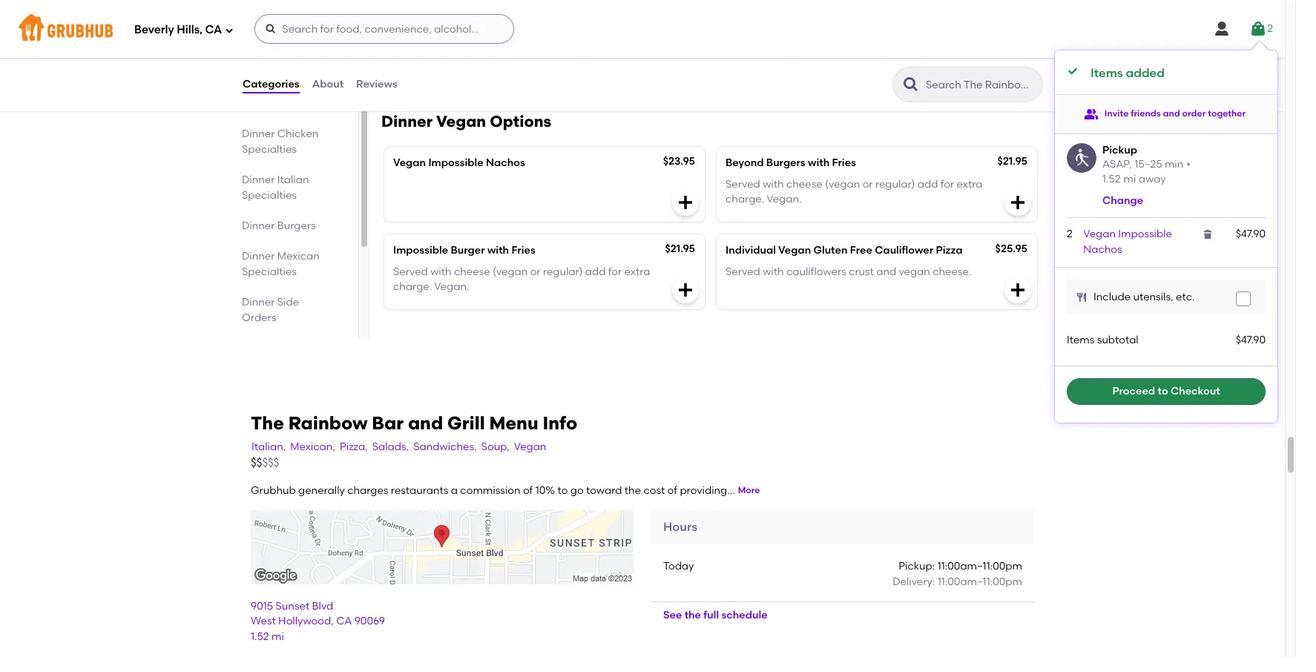 Task type: describe. For each thing, give the bounding box(es) containing it.
2 button
[[1249, 16, 1273, 42]]

dinner italian specialties tab
[[242, 172, 335, 204]]

dinner rainbow specialties tab
[[242, 50, 335, 81]]

$21.95 for impossible burger with fries
[[665, 243, 695, 255]]

beyond burgers with fries
[[726, 157, 856, 169]]

rainbow for bar
[[288, 413, 368, 434]]

info
[[543, 413, 577, 434]]

9015
[[251, 600, 273, 613]]

rainbow for specialties
[[277, 51, 321, 64]]

items added tooltip
[[1055, 42, 1277, 423]]

items for items added
[[1091, 66, 1123, 80]]

restaurants
[[391, 484, 448, 497]]

Search The Rainbow Bar and Grill search field
[[924, 78, 1038, 92]]

1.52 inside the pickup asap, 15–25 min • 1.52 mi away
[[1102, 173, 1121, 186]]

dinner for dinner side orders
[[242, 296, 275, 309]]

invite
[[1105, 108, 1129, 119]]

2 of from the left
[[667, 484, 677, 497]]

individual vegan gluten free cauliflower pizza
[[726, 244, 962, 257]]

1 vertical spatial to
[[558, 484, 568, 497]]

search icon image
[[902, 76, 920, 93]]

specialties for mexican
[[242, 266, 297, 278]]

proceed to checkout button
[[1067, 379, 1266, 405]]

invite friends and order together button
[[1084, 101, 1246, 127]]

generally
[[298, 484, 345, 497]]

hours
[[663, 520, 697, 534]]

add for beyond burgers with fries
[[918, 178, 938, 190]]

pizza, button
[[339, 439, 368, 455]]

cauliflowers
[[786, 265, 846, 278]]

90069
[[354, 615, 385, 628]]

or for impossible burger with fries
[[530, 265, 540, 278]]

mi inside 9015 sunset blvd west hollywood , ca 90069 1.52 mi
[[271, 630, 284, 643]]

svg image for beyond burgers with fries
[[677, 194, 694, 212]]

1 of from the left
[[523, 484, 533, 497]]

italian, button
[[251, 439, 287, 455]]

more button
[[738, 485, 760, 498]]

go
[[570, 484, 584, 497]]

the
[[251, 413, 284, 434]]

or for beyond burgers with fries
[[863, 178, 873, 190]]

vegan impossible nachos link
[[1083, 228, 1172, 256]]

full
[[704, 609, 719, 622]]

bar
[[372, 413, 404, 434]]

delivery:
[[893, 575, 935, 588]]

0 horizontal spatial and
[[408, 413, 443, 434]]

with right beyond
[[808, 157, 830, 169]]

soup, button
[[480, 439, 510, 455]]

dinner vegan options
[[381, 112, 551, 131]]

salads,
[[372, 440, 409, 453]]

free
[[850, 244, 872, 257]]

dinner for dinner italian specialties
[[242, 174, 275, 186]]

(vegan for beyond burgers with fries
[[825, 178, 860, 190]]

west
[[251, 615, 276, 628]]

utensils,
[[1133, 291, 1173, 303]]

$21.95 for beyond burgers with fries
[[997, 155, 1027, 168]]

15–25
[[1134, 158, 1162, 171]]

salads, button
[[371, 439, 410, 455]]

charge. for beyond
[[726, 193, 764, 205]]

providing
[[680, 484, 727, 497]]

specialties for chicken
[[242, 143, 297, 156]]

menu
[[489, 413, 538, 434]]

cheese.
[[933, 265, 971, 278]]

beverly
[[134, 23, 174, 36]]

extra for impossible burger with fries
[[624, 265, 650, 278]]

mexican
[[277, 250, 320, 263]]

beyond
[[726, 157, 764, 169]]

asap,
[[1102, 158, 1132, 171]]

dinner side orders
[[242, 296, 299, 324]]

etc.
[[1176, 291, 1195, 303]]

dinner for dinner rainbow specialties
[[242, 51, 275, 64]]

fries for impossible burger with fries
[[511, 244, 535, 257]]

,
[[331, 615, 334, 628]]

specialties for italian
[[242, 189, 297, 202]]

grubhub
[[251, 484, 296, 497]]

add for impossible burger with fries
[[585, 265, 606, 278]]

dinner for dinner vegan options
[[381, 112, 433, 131]]

2 11:00am–11:00pm from the top
[[937, 575, 1022, 588]]

today
[[663, 560, 694, 573]]

crust
[[849, 265, 874, 278]]

...
[[727, 484, 735, 497]]

hills,
[[177, 23, 202, 36]]

invite friends and order together
[[1105, 108, 1246, 119]]

reviews button
[[355, 58, 398, 111]]

italian
[[277, 174, 309, 186]]

together
[[1208, 108, 1246, 119]]

proceed to checkout
[[1112, 385, 1220, 398]]

1.52 inside 9015 sunset blvd west hollywood , ca 90069 1.52 mi
[[251, 630, 269, 643]]

proceed
[[1112, 385, 1155, 398]]

vegan down dinner vegan options
[[393, 157, 426, 169]]

with for impossible burger with fries
[[430, 265, 451, 278]]

burger
[[451, 244, 485, 257]]

dinner for dinner burgers
[[242, 220, 275, 232]]

categories button
[[242, 58, 300, 111]]

regular) for beyond burgers with fries
[[875, 178, 915, 190]]

away
[[1139, 173, 1166, 186]]

$$
[[251, 456, 262, 469]]

see the full schedule
[[663, 609, 767, 622]]

dinner chicken specialties tab
[[242, 126, 335, 158]]

1 11:00am–11:00pm from the top
[[937, 560, 1022, 573]]

and inside button
[[1163, 108, 1180, 119]]

change button
[[1102, 194, 1143, 209]]

premium bottled water
[[393, 25, 512, 37]]

dinner pizzas tab
[[242, 20, 335, 35]]

vegan down menu at the left bottom of the page
[[514, 440, 546, 453]]

individual
[[726, 244, 776, 257]]

dinner rainbow specialties
[[242, 51, 321, 80]]

0 horizontal spatial vegan impossible nachos
[[393, 157, 525, 169]]

items for items subtotal
[[1067, 334, 1095, 346]]

beverly hills, ca
[[134, 23, 222, 36]]

with for individual vegan gluten free cauliflower pizza
[[763, 265, 784, 278]]

extra for beyond burgers with fries
[[957, 178, 983, 190]]

10%
[[535, 484, 555, 497]]

dinner burgers
[[242, 220, 316, 232]]

italian, mexican, pizza, salads, sandwiches, soup, vegan
[[251, 440, 546, 453]]

schedule
[[721, 609, 767, 622]]

added
[[1126, 66, 1165, 80]]

(vegan for impossible burger with fries
[[493, 265, 528, 278]]

orders
[[242, 312, 276, 324]]

dinner italian specialties
[[242, 174, 309, 202]]

1 horizontal spatial and
[[876, 265, 896, 278]]

vegan. for burger
[[434, 280, 469, 293]]

dinner burgers tab
[[242, 218, 335, 234]]

pizzas
[[277, 21, 308, 34]]

for for impossible burger with fries
[[608, 265, 622, 278]]

served for impossible
[[393, 265, 428, 278]]

the inside button
[[684, 609, 701, 622]]



Task type: vqa. For each thing, say whether or not it's contained in the screenshot.
the off
no



Task type: locate. For each thing, give the bounding box(es) containing it.
charge. down beyond
[[726, 193, 764, 205]]

0 vertical spatial impossible
[[428, 157, 483, 169]]

svg image inside 2 button
[[1249, 20, 1267, 38]]

mi
[[1124, 173, 1136, 186], [271, 630, 284, 643]]

11:00am–11:00pm
[[937, 560, 1022, 573], [937, 575, 1022, 588]]

1 horizontal spatial $21.95
[[997, 155, 1027, 168]]

specialties inside dinner chicken specialties
[[242, 143, 297, 156]]

2 inside items added tooltip
[[1067, 228, 1073, 241]]

dinner left chicken
[[242, 128, 275, 140]]

and up 'sandwiches,' at the bottom left of page
[[408, 413, 443, 434]]

with right burger
[[487, 244, 509, 257]]

dinner inside dinner italian specialties
[[242, 174, 275, 186]]

0 horizontal spatial served with cheese (vegan or regular) add for extra charge. vegan.
[[393, 265, 650, 293]]

dinner inside tab
[[242, 220, 275, 232]]

reviews
[[356, 78, 397, 90]]

11:00am–11:00pm right pickup: on the bottom right
[[937, 560, 1022, 573]]

fries for beyond burgers with fries
[[832, 157, 856, 169]]

the left the full
[[684, 609, 701, 622]]

a
[[451, 484, 458, 497]]

vegan impossible nachos inside items added tooltip
[[1083, 228, 1172, 256]]

vegan up cauliflowers
[[778, 244, 811, 257]]

served for beyond
[[726, 178, 760, 190]]

or up "free"
[[863, 178, 873, 190]]

items left subtotal
[[1067, 334, 1095, 346]]

served with cheese (vegan or regular) add for extra charge. vegan.
[[726, 178, 983, 205], [393, 265, 650, 293]]

0 vertical spatial vegan.
[[767, 193, 802, 205]]

rainbow inside dinner rainbow specialties
[[277, 51, 321, 64]]

dinner pizzas
[[242, 21, 308, 34]]

sunset
[[276, 600, 310, 613]]

1 specialties from the top
[[242, 67, 297, 80]]

1 horizontal spatial cheese
[[786, 178, 822, 190]]

1 horizontal spatial burgers
[[766, 157, 805, 169]]

vegan. for burgers
[[767, 193, 802, 205]]

order
[[1182, 108, 1206, 119]]

1 horizontal spatial extra
[[957, 178, 983, 190]]

burgers inside dinner burgers tab
[[277, 220, 316, 232]]

1 horizontal spatial served with cheese (vegan or regular) add for extra charge. vegan.
[[726, 178, 983, 205]]

cheese
[[786, 178, 822, 190], [454, 265, 490, 278]]

1 vertical spatial impossible
[[1118, 228, 1172, 241]]

dinner inside dinner chicken specialties
[[242, 128, 275, 140]]

vegan. down impossible burger with fries
[[434, 280, 469, 293]]

served for individual
[[726, 265, 760, 278]]

main navigation navigation
[[0, 0, 1285, 58]]

1 horizontal spatial 1.52
[[1102, 173, 1121, 186]]

0 vertical spatial $47.90
[[1236, 228, 1266, 241]]

1 vertical spatial regular)
[[543, 265, 583, 278]]

the
[[624, 484, 641, 497], [684, 609, 701, 622]]

0 vertical spatial charge.
[[726, 193, 764, 205]]

served with cheese (vegan or regular) add for extra charge. vegan. up "free"
[[726, 178, 983, 205]]

to inside 'proceed to checkout' button
[[1158, 385, 1168, 398]]

of left 10%
[[523, 484, 533, 497]]

0 vertical spatial to
[[1158, 385, 1168, 398]]

soup,
[[481, 440, 510, 453]]

2 vertical spatial and
[[408, 413, 443, 434]]

specialties
[[242, 67, 297, 80], [242, 143, 297, 156], [242, 189, 297, 202], [242, 266, 297, 278]]

about button
[[311, 58, 344, 111]]

$$$$$
[[251, 456, 279, 469]]

specialties inside dinner mexican specialties
[[242, 266, 297, 278]]

change
[[1102, 194, 1143, 207]]

0 horizontal spatial or
[[530, 265, 540, 278]]

dinner down dinner italian specialties on the top
[[242, 220, 275, 232]]

1 horizontal spatial 2
[[1267, 22, 1273, 35]]

ca inside 9015 sunset blvd west hollywood , ca 90069 1.52 mi
[[336, 615, 352, 628]]

italian,
[[251, 440, 286, 453]]

1 vertical spatial items
[[1067, 334, 1095, 346]]

svg image for individual vegan gluten free cauliflower pizza
[[677, 281, 694, 299]]

dinner side orders tab
[[242, 295, 335, 326]]

specialties inside dinner rainbow specialties
[[242, 67, 297, 80]]

pickup asap, 15–25 min • 1.52 mi away
[[1102, 144, 1191, 186]]

vegan impossible nachos
[[393, 157, 525, 169], [1083, 228, 1172, 256]]

ca inside main navigation navigation
[[205, 23, 222, 36]]

1 horizontal spatial charge.
[[726, 193, 764, 205]]

grubhub generally charges restaurants a commission of 10% to go toward the cost of providing ... more
[[251, 484, 760, 497]]

more
[[738, 485, 760, 496]]

1 vertical spatial 2
[[1067, 228, 1073, 241]]

0 horizontal spatial (vegan
[[493, 265, 528, 278]]

0 horizontal spatial vegan.
[[434, 280, 469, 293]]

0 vertical spatial and
[[1163, 108, 1180, 119]]

1.52
[[1102, 173, 1121, 186], [251, 630, 269, 643]]

people icon image
[[1084, 106, 1099, 121]]

vegan impossible nachos down change button
[[1083, 228, 1172, 256]]

0 horizontal spatial cheese
[[454, 265, 490, 278]]

1 vertical spatial served with cheese (vegan or regular) add for extra charge. vegan.
[[393, 265, 650, 293]]

specialties inside dinner italian specialties
[[242, 189, 297, 202]]

1 horizontal spatial regular)
[[875, 178, 915, 190]]

0 vertical spatial regular)
[[875, 178, 915, 190]]

specialties down chicken
[[242, 143, 297, 156]]

1 vertical spatial vegan impossible nachos
[[1083, 228, 1172, 256]]

specialties down "italian"
[[242, 189, 297, 202]]

impossible inside items added tooltip
[[1118, 228, 1172, 241]]

dinner for dinner mexican specialties
[[242, 250, 275, 263]]

0 horizontal spatial burgers
[[277, 220, 316, 232]]

sandwiches,
[[413, 440, 477, 453]]

0 horizontal spatial ca
[[205, 23, 222, 36]]

cheese down burger
[[454, 265, 490, 278]]

2 horizontal spatial and
[[1163, 108, 1180, 119]]

vegan.
[[767, 193, 802, 205], [434, 280, 469, 293]]

burgers right beyond
[[766, 157, 805, 169]]

regular)
[[875, 178, 915, 190], [543, 265, 583, 278]]

dinner up categories
[[242, 51, 275, 64]]

0 vertical spatial for
[[941, 178, 954, 190]]

1 vertical spatial (vegan
[[493, 265, 528, 278]]

0 horizontal spatial for
[[608, 265, 622, 278]]

min
[[1165, 158, 1184, 171]]

dinner mexican specialties
[[242, 250, 320, 278]]

9015 sunset blvd west hollywood , ca 90069 1.52 mi
[[251, 600, 385, 643]]

dinner inside dinner rainbow specialties
[[242, 51, 275, 64]]

dinner chicken specialties
[[242, 128, 319, 156]]

specialties down mexican
[[242, 266, 297, 278]]

0 vertical spatial rainbow
[[277, 51, 321, 64]]

nachos down options
[[486, 157, 525, 169]]

burgers for beyond
[[766, 157, 805, 169]]

dinner for dinner pizzas
[[242, 21, 275, 34]]

rainbow down pizzas
[[277, 51, 321, 64]]

premium bottled water button
[[384, 15, 705, 82]]

dinner down dinner burgers
[[242, 250, 275, 263]]

with down beyond burgers with fries
[[763, 178, 784, 190]]

0 vertical spatial nachos
[[486, 157, 525, 169]]

to
[[1158, 385, 1168, 398], [558, 484, 568, 497]]

served down the 'individual'
[[726, 265, 760, 278]]

0 vertical spatial or
[[863, 178, 873, 190]]

the left cost
[[624, 484, 641, 497]]

for for beyond burgers with fries
[[941, 178, 954, 190]]

pickup: 11:00am–11:00pm delivery: 11:00am–11:00pm
[[893, 560, 1022, 588]]

charge. down impossible burger with fries
[[393, 280, 432, 293]]

1 vertical spatial charge.
[[393, 280, 432, 293]]

dinner left pizzas
[[242, 21, 275, 34]]

1 horizontal spatial for
[[941, 178, 954, 190]]

$23.95
[[663, 155, 695, 168]]

0 horizontal spatial of
[[523, 484, 533, 497]]

0 horizontal spatial fries
[[511, 244, 535, 257]]

cheese down beyond burgers with fries
[[786, 178, 822, 190]]

0 vertical spatial vegan impossible nachos
[[393, 157, 525, 169]]

1 horizontal spatial mi
[[1124, 173, 1136, 186]]

with down impossible burger with fries
[[430, 265, 451, 278]]

see the full schedule button
[[651, 602, 779, 629]]

1 vertical spatial $47.90
[[1236, 334, 1266, 346]]

0 vertical spatial served with cheese (vegan or regular) add for extra charge. vegan.
[[726, 178, 983, 205]]

mi down asap,
[[1124, 173, 1136, 186]]

1 horizontal spatial vegan impossible nachos
[[1083, 228, 1172, 256]]

0 horizontal spatial regular)
[[543, 265, 583, 278]]

0 horizontal spatial extra
[[624, 265, 650, 278]]

mexican,
[[290, 440, 335, 453]]

cheese for burger
[[454, 265, 490, 278]]

1 horizontal spatial of
[[667, 484, 677, 497]]

pizza,
[[340, 440, 368, 453]]

dinner up orders
[[242, 296, 275, 309]]

•
[[1186, 158, 1191, 171]]

ca right ,
[[336, 615, 352, 628]]

dinner inside dinner mexican specialties
[[242, 250, 275, 263]]

impossible down change button
[[1118, 228, 1172, 241]]

impossible left burger
[[393, 244, 448, 257]]

1 vertical spatial cheese
[[454, 265, 490, 278]]

2 inside 2 button
[[1267, 22, 1273, 35]]

0 vertical spatial 2
[[1267, 22, 1273, 35]]

dinner mexican specialties tab
[[242, 249, 335, 280]]

0 horizontal spatial mi
[[271, 630, 284, 643]]

0 horizontal spatial add
[[585, 265, 606, 278]]

0 vertical spatial $21.95
[[997, 155, 1027, 168]]

about
[[312, 78, 344, 90]]

0 vertical spatial add
[[918, 178, 938, 190]]

mi inside the pickup asap, 15–25 min • 1.52 mi away
[[1124, 173, 1136, 186]]

0 vertical spatial extra
[[957, 178, 983, 190]]

served with cheese (vegan or regular) add for extra charge. vegan. for impossible burger with fries
[[393, 265, 650, 293]]

of right cost
[[667, 484, 677, 497]]

sandwiches, button
[[413, 439, 477, 455]]

of
[[523, 484, 533, 497], [667, 484, 677, 497]]

0 vertical spatial ca
[[205, 23, 222, 36]]

friends
[[1131, 108, 1161, 119]]

commission
[[460, 484, 520, 497]]

0 horizontal spatial the
[[624, 484, 641, 497]]

0 vertical spatial the
[[624, 484, 641, 497]]

specialties for rainbow
[[242, 67, 297, 80]]

svg image
[[1213, 20, 1231, 38], [1249, 20, 1267, 38], [265, 23, 277, 35], [225, 26, 234, 34], [677, 54, 694, 71], [1067, 65, 1079, 77], [1202, 229, 1214, 241], [1009, 281, 1027, 299], [1076, 292, 1088, 303]]

1 vertical spatial burgers
[[277, 220, 316, 232]]

0 vertical spatial cheese
[[786, 178, 822, 190]]

vegan button
[[513, 439, 547, 455]]

see
[[663, 609, 682, 622]]

ca right hills,
[[205, 23, 222, 36]]

served down beyond
[[726, 178, 760, 190]]

2 specialties from the top
[[242, 143, 297, 156]]

1 horizontal spatial the
[[684, 609, 701, 622]]

vegan. down beyond burgers with fries
[[767, 193, 802, 205]]

dinner for dinner chicken specialties
[[242, 128, 275, 140]]

served with cheese (vegan or regular) add for extra charge. vegan. for beyond burgers with fries
[[726, 178, 983, 205]]

1 vertical spatial 11:00am–11:00pm
[[937, 575, 1022, 588]]

cauliflower
[[875, 244, 933, 257]]

vegan down change button
[[1083, 228, 1116, 241]]

dinner inside dinner side orders
[[242, 296, 275, 309]]

include
[[1093, 291, 1131, 303]]

dinner left "italian"
[[242, 174, 275, 186]]

$21.95
[[997, 155, 1027, 168], [665, 243, 695, 255]]

2 $47.90 from the top
[[1236, 334, 1266, 346]]

served with cheese (vegan or regular) add for extra charge. vegan. down burger
[[393, 265, 650, 293]]

1 vertical spatial the
[[684, 609, 701, 622]]

0 vertical spatial (vegan
[[825, 178, 860, 190]]

for
[[941, 178, 954, 190], [608, 265, 622, 278]]

mexican, button
[[290, 439, 336, 455]]

0 vertical spatial mi
[[1124, 173, 1136, 186]]

impossible down dinner vegan options
[[428, 157, 483, 169]]

include utensils, etc.
[[1093, 291, 1195, 303]]

dinner down reviews button
[[381, 112, 433, 131]]

blvd
[[312, 600, 333, 613]]

vegan inside items added tooltip
[[1083, 228, 1116, 241]]

$47.90
[[1236, 228, 1266, 241], [1236, 334, 1266, 346]]

1 $47.90 from the top
[[1236, 228, 1266, 241]]

and left order
[[1163, 108, 1180, 119]]

nachos up include
[[1083, 243, 1122, 256]]

impossible burger with fries
[[393, 244, 535, 257]]

categories
[[243, 78, 299, 90]]

side
[[277, 296, 299, 309]]

burgers up mexican
[[277, 220, 316, 232]]

charge.
[[726, 193, 764, 205], [393, 280, 432, 293]]

served
[[726, 178, 760, 190], [393, 265, 428, 278], [726, 265, 760, 278]]

1 vertical spatial add
[[585, 265, 606, 278]]

nachos inside items added tooltip
[[1083, 243, 1122, 256]]

1 vertical spatial or
[[530, 265, 540, 278]]

items left added
[[1091, 66, 1123, 80]]

premium
[[393, 25, 439, 37]]

Search for food, convenience, alcohol... search field
[[255, 14, 514, 44]]

or down impossible burger with fries
[[530, 265, 540, 278]]

0 horizontal spatial nachos
[[486, 157, 525, 169]]

0 vertical spatial 1.52
[[1102, 173, 1121, 186]]

bottled
[[441, 25, 479, 37]]

toward
[[586, 484, 622, 497]]

with down the 'individual'
[[763, 265, 784, 278]]

vegan
[[899, 265, 930, 278]]

gluten
[[813, 244, 848, 257]]

1 vertical spatial mi
[[271, 630, 284, 643]]

2
[[1267, 22, 1273, 35], [1067, 228, 1073, 241]]

(vegan down beyond burgers with fries
[[825, 178, 860, 190]]

1 vertical spatial $21.95
[[665, 243, 695, 255]]

1 vertical spatial vegan.
[[434, 280, 469, 293]]

charge. for impossible
[[393, 280, 432, 293]]

1 vertical spatial fries
[[511, 244, 535, 257]]

1.52 down west
[[251, 630, 269, 643]]

0 horizontal spatial to
[[558, 484, 568, 497]]

chicken
[[277, 128, 319, 140]]

with for beyond burgers with fries
[[763, 178, 784, 190]]

1 vertical spatial ca
[[336, 615, 352, 628]]

items subtotal
[[1067, 334, 1139, 346]]

0 horizontal spatial $21.95
[[665, 243, 695, 255]]

0 vertical spatial 11:00am–11:00pm
[[937, 560, 1022, 573]]

regular) for impossible burger with fries
[[543, 265, 583, 278]]

0 horizontal spatial 2
[[1067, 228, 1073, 241]]

water
[[481, 25, 512, 37]]

vegan impossible nachos down dinner vegan options
[[393, 157, 525, 169]]

vegan left options
[[436, 112, 486, 131]]

cheese for burgers
[[786, 178, 822, 190]]

1.52 down asap,
[[1102, 173, 1121, 186]]

and right crust
[[876, 265, 896, 278]]

pizza
[[936, 244, 962, 257]]

1 vertical spatial for
[[608, 265, 622, 278]]

burgers for dinner
[[277, 220, 316, 232]]

cost
[[643, 484, 665, 497]]

charges
[[347, 484, 388, 497]]

rainbow up mexican,
[[288, 413, 368, 434]]

options
[[490, 112, 551, 131]]

0 vertical spatial items
[[1091, 66, 1123, 80]]

3 specialties from the top
[[242, 189, 297, 202]]

svg image
[[677, 194, 694, 212], [1009, 194, 1027, 212], [677, 281, 694, 299]]

11:00am–11:00pm right "delivery:"
[[937, 575, 1022, 588]]

to right the proceed
[[1158, 385, 1168, 398]]

1 horizontal spatial add
[[918, 178, 938, 190]]

to left go on the bottom left of page
[[558, 484, 568, 497]]

1 horizontal spatial to
[[1158, 385, 1168, 398]]

1 vertical spatial rainbow
[[288, 413, 368, 434]]

served down impossible burger with fries
[[393, 265, 428, 278]]

1 vertical spatial nachos
[[1083, 243, 1122, 256]]

ca
[[205, 23, 222, 36], [336, 615, 352, 628]]

1 horizontal spatial vegan.
[[767, 193, 802, 205]]

specialties down dinner pizzas
[[242, 67, 297, 80]]

checkout
[[1171, 385, 1220, 398]]

1 horizontal spatial (vegan
[[825, 178, 860, 190]]

1 vertical spatial and
[[876, 265, 896, 278]]

1 horizontal spatial ca
[[336, 615, 352, 628]]

$21.95 left pickup icon
[[997, 155, 1027, 168]]

tab
[[242, 96, 335, 112]]

0 horizontal spatial charge.
[[393, 280, 432, 293]]

fries
[[832, 157, 856, 169], [511, 244, 535, 257]]

(vegan down impossible burger with fries
[[493, 265, 528, 278]]

1 vertical spatial 1.52
[[251, 630, 269, 643]]

hollywood
[[278, 615, 331, 628]]

0 vertical spatial fries
[[832, 157, 856, 169]]

mi down west
[[271, 630, 284, 643]]

0 vertical spatial burgers
[[766, 157, 805, 169]]

vegan
[[436, 112, 486, 131], [393, 157, 426, 169], [1083, 228, 1116, 241], [778, 244, 811, 257], [514, 440, 546, 453]]

1 horizontal spatial fries
[[832, 157, 856, 169]]

pickup icon image
[[1067, 143, 1096, 173]]

1 horizontal spatial nachos
[[1083, 243, 1122, 256]]

burgers
[[766, 157, 805, 169], [277, 220, 316, 232]]

2 vertical spatial impossible
[[393, 244, 448, 257]]

4 specialties from the top
[[242, 266, 297, 278]]

$21.95 left the 'individual'
[[665, 243, 695, 255]]



